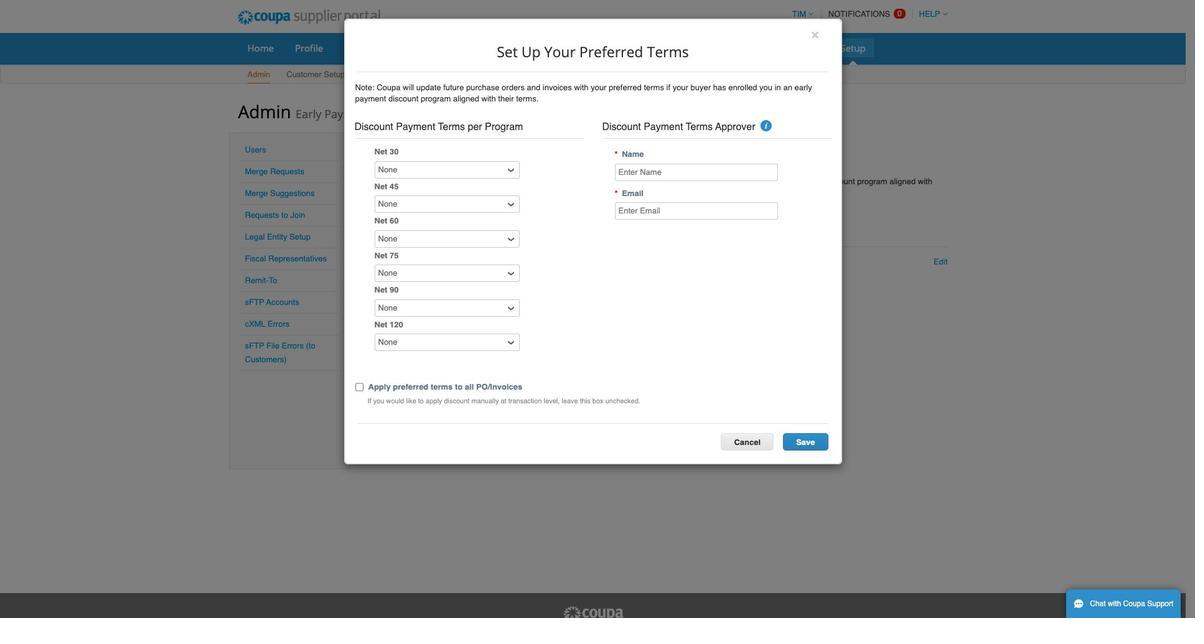 Task type: locate. For each thing, give the bounding box(es) containing it.
1 horizontal spatial coupa supplier portal image
[[562, 606, 624, 618]]

1 vertical spatial coupa supplier portal image
[[562, 606, 624, 618]]

None checkbox
[[355, 379, 363, 395]]

coupa supplier portal image
[[229, 2, 389, 33], [562, 606, 624, 618]]

0 horizontal spatial coupa supplier portal image
[[229, 2, 389, 33]]



Task type: describe. For each thing, give the bounding box(es) containing it.
Enter Email text field
[[615, 202, 778, 220]]

Enter Name text field
[[615, 163, 778, 181]]

info image
[[760, 120, 772, 131]]

0 vertical spatial coupa supplier portal image
[[229, 2, 389, 33]]



Task type: vqa. For each thing, say whether or not it's contained in the screenshot.
middle Financial
no



